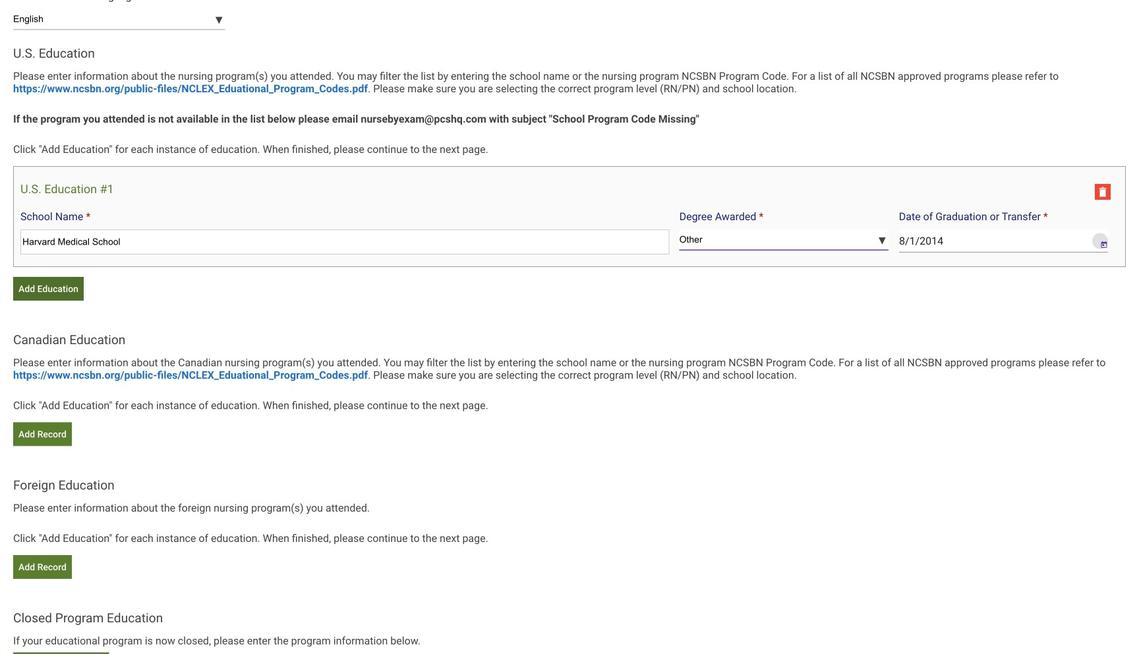 Task type: locate. For each thing, give the bounding box(es) containing it.
heading
[[20, 182, 114, 196]]

no color image
[[1095, 184, 1111, 200]]

None field
[[20, 229, 670, 255], [899, 229, 1090, 253], [20, 229, 670, 255], [899, 229, 1090, 253]]



Task type: vqa. For each thing, say whether or not it's contained in the screenshot.
'no color' icon
yes



